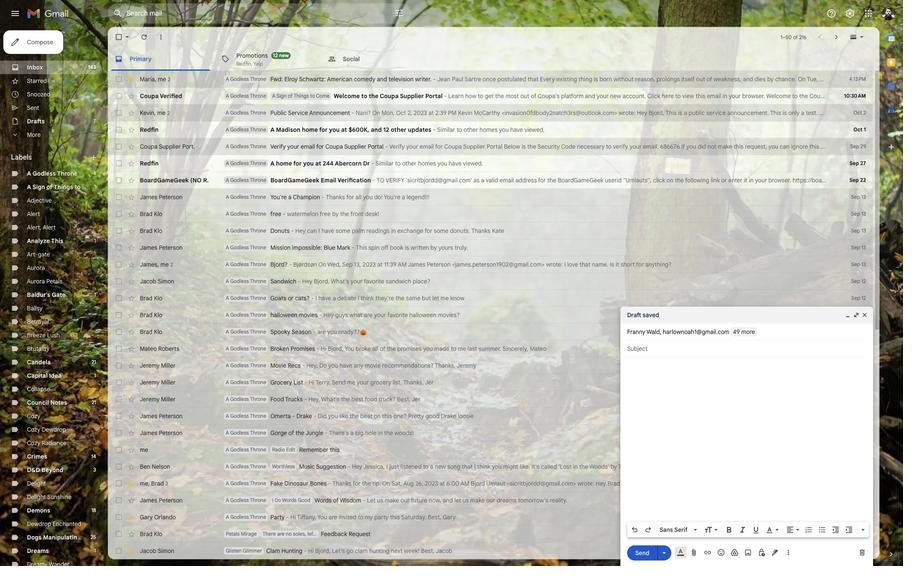 Task type: vqa. For each thing, say whether or not it's contained in the screenshot.


Task type: locate. For each thing, give the bounding box(es) containing it.
bulleted list ‪(⌘⇧8)‬ image
[[818, 526, 827, 534]]

give
[[661, 463, 673, 471]]

1
[[781, 34, 783, 40], [864, 126, 866, 133], [94, 184, 96, 190], [94, 238, 96, 244], [94, 292, 96, 298], [94, 373, 96, 379], [94, 548, 96, 554]]

music
[[299, 463, 315, 471]]

you
[[345, 345, 354, 353], [318, 514, 327, 521]]

0 vertical spatial 29
[[861, 143, 866, 150]]

primary tab
[[108, 47, 214, 71]]

5 sep 13 from the top
[[852, 261, 866, 268]]

for down verification
[[347, 193, 354, 201]]

0 horizontal spatial or
[[288, 295, 294, 302]]

kevin
[[140, 109, 154, 117], [458, 109, 473, 117], [842, 109, 856, 117]]

at left 11:39
[[377, 261, 383, 268]]

fake,
[[624, 480, 638, 488], [708, 480, 722, 488]]

0 vertical spatial can
[[780, 143, 790, 150]]

cell for promises
[[843, 345, 873, 353]]

and right "listen" at the right bottom of page
[[700, 463, 710, 471]]

godless inside a godless throne mission impossible: blue mark - this spin off book is written by yours truly.
[[230, 244, 249, 251]]

1 redfin from the top
[[140, 126, 159, 134]]

6:00
[[447, 480, 459, 488]]

throne inside a godless throne you're a champion - thanks for all you do! you're a legend!!!
[[250, 194, 266, 200]]

1 vertical spatial sep 12
[[852, 295, 866, 301]]

throne inside a godless throne party - hi tiffany, you are invited to my party this saturday. best, gary
[[250, 514, 266, 520]]

7 row from the top
[[108, 172, 873, 189]]

mateo right sincerely,
[[530, 345, 547, 353]]

indent less ‪(⌘[)‬ image
[[832, 526, 840, 534]]

- right 'trucks'
[[304, 396, 307, 403]]

truly.
[[455, 244, 468, 252]]

4 klo from the top
[[154, 311, 162, 319]]

cozy down "cozy" link
[[27, 426, 40, 434]]

throne for movie recs
[[250, 362, 266, 369]]

0 vertical spatial that
[[528, 75, 539, 83]]

a godless throne goats or cats? - i have a debate i think they're the same but let me know
[[226, 295, 465, 302]]

throne inside a godless throne free - watermelon free by the front desk!
[[250, 211, 266, 217]]

maria
[[140, 75, 155, 83], [881, 75, 896, 83]]

1 james peterson from the top
[[140, 193, 183, 201]]

just
[[390, 463, 399, 471]]

at left 244
[[315, 160, 321, 167]]

aurora down aurora link
[[27, 278, 45, 285]]

0 vertical spatial browser.
[[743, 92, 765, 100]]

in right readings
[[391, 227, 396, 235]]

brad klo for halloween
[[140, 311, 162, 319]]

throne inside a godless throne sandwich - hey bjord, what's your favorite sandwich place?
[[250, 278, 266, 284]]

email down "updates"
[[420, 143, 434, 150]]

1 vertical spatial thanks,
[[403, 379, 424, 386]]

now down "listen" at the right bottom of page
[[695, 480, 707, 488]]

sep 13 for donuts.
[[852, 228, 866, 234]]

godless for donuts
[[230, 228, 249, 234]]

on right click
[[667, 177, 674, 184]]

row containing mateo roberts
[[108, 341, 873, 357]]

godless inside the a godless throne halloween movies - hey guys what are your favorite halloween movies?
[[230, 312, 249, 318]]

None search field
[[108, 3, 411, 24]]

and right 'now,'
[[443, 497, 453, 504]]

coupa down tue,
[[810, 92, 828, 100]]

godless for fake dinosaur bones
[[230, 480, 249, 487]]

roberts
[[158, 345, 179, 353]]

cats?
[[295, 295, 310, 302]]

now
[[695, 480, 707, 488], [780, 480, 791, 488]]

tab list containing promotions
[[108, 47, 880, 71]]

peterson for a godless throne gorge of the jungle - there's a big hole in the woods!
[[159, 429, 183, 437]]

godless inside a godless throne public service announcement - nani? on mon, oct 2, 2023 at 2:39 pm kevin mccarthy <invasion0fdbody2natch3rs@outlook.com> wrote: hey bjord, this is a public service announcement. this is only a test. cheers, kevin
[[230, 110, 249, 116]]

row containing ben nelson
[[108, 459, 873, 475]]

let's
[[332, 547, 345, 555]]

2 redfin from the top
[[140, 160, 159, 167]]

throne inside a godless throne a home for you at 244 abercorn dr - similar to other homes you have viewed. ‌ ‌ ‌ ‌ ‌ ‌ ‌ ‌ ‌ ‌ ‌ ‌ ‌ ‌ ‌ ‌ ‌ ‌ ‌ ‌ ‌ ‌ ‌ ‌ ‌ ‌ ‌ ‌ ‌ ‌ ‌ ‌ ‌ ‌ ‌ ‌ ‌ ‌ ‌ ‌ ‌ ‌ ‌ ‌ ‌ ‌ ‌ ‌ ‌ ‌ ‌ ‌ ‌ ‌ ‌ ‌ ‌ ‌ ‌ ‌ ‌ ‌ ‌ ‌ ‌ ‌ ‌ ‌ ‌ ‌ ‌ ‌ ‌ ‌ ‌ ‌ ‌ ‌ ‌ ‌ ‌
[[250, 160, 266, 166]]

0 horizontal spatial gary
[[140, 514, 153, 521]]

dogs
[[27, 534, 42, 542]]

the left the same
[[396, 295, 405, 302]]

Search mail text field
[[126, 9, 371, 18]]

3
[[93, 467, 96, 473]]

adjective link
[[27, 197, 52, 204]]

a godless throne for coupa verified
[[226, 93, 266, 99]]

throne inside a godless throne gorge of the jungle - there's a big hole in the woods!
[[250, 430, 266, 436]]

the left narrative
[[792, 480, 803, 488]]

to down the comedy
[[362, 92, 368, 100]]

1 for baldur's gate
[[94, 292, 96, 298]]

0 horizontal spatial sign
[[32, 183, 45, 191]]

aurora for aurora petals
[[27, 278, 45, 285]]

1 horizontal spatial homes
[[480, 126, 498, 134]]

all right 'broke'
[[373, 345, 379, 353]]

4 13 from the top
[[862, 244, 866, 251]]

0 vertical spatial know
[[451, 295, 465, 302]]

cozy for cozy radiance
[[27, 440, 40, 447]]

i left love
[[565, 261, 566, 268]]

0 horizontal spatial things
[[54, 183, 73, 191]]

redfin for a madison home for you at $600k, and 12 other updates
[[140, 126, 159, 134]]

a sign of things to come
[[272, 93, 330, 99], [27, 183, 99, 191]]

0 vertical spatial aurora
[[27, 264, 45, 272]]

things up the service
[[294, 93, 309, 99]]

sep 12
[[852, 278, 866, 284], [852, 295, 866, 301], [852, 312, 866, 318]]

2 inside kevin , me 2
[[167, 110, 170, 116]]

for up 244
[[316, 143, 324, 150]]

am right 6:00
[[461, 480, 470, 488]]

1 vertical spatial know
[[729, 463, 743, 471]]

godless for omerta - drake
[[230, 413, 249, 419]]

godless inside a godless throne donuts - hey can i have some palm readings in exchange for some donuts. thanks kate
[[230, 228, 249, 234]]

are left invited
[[329, 514, 337, 521]]

your down madison at the left of page
[[287, 143, 299, 150]]

1 brad klo from the top
[[140, 210, 162, 218]]

2 brad klo from the top
[[140, 227, 162, 235]]

1 vertical spatial on
[[374, 413, 381, 420]]

godless inside a godless throne broken promises - hi bjord, you broke all of the promises you made to me last summer. sincerely, mateo
[[230, 346, 249, 352]]

jeremy miller for grocery
[[140, 379, 176, 386]]

4 cell from the top
[[843, 395, 873, 404]]

1 for analyze this
[[94, 238, 96, 244]]

email. left the "686676"
[[643, 143, 659, 150]]

indent more ‪(⌘])‬ image
[[845, 526, 854, 534]]

0 horizontal spatial think
[[361, 295, 374, 302]]

24 row from the top
[[108, 459, 873, 475]]

1 drake from the left
[[297, 413, 312, 420]]

of right narrative
[[829, 480, 835, 488]]

0 vertical spatial petals
[[46, 278, 63, 285]]

james peterson for a godless throne mission impossible: blue mark - this spin off book is written by yours truly.
[[140, 244, 183, 252]]

godless for sandwich
[[230, 278, 249, 284]]

spooky
[[271, 328, 290, 336]]

harlownoah1@gmail.com
[[663, 328, 730, 336]]

it,
[[671, 480, 676, 488], [756, 480, 761, 488]]

toggle confidential mode image
[[758, 549, 766, 557]]

dewdrop enchanted
[[27, 520, 81, 528]]

have down a godless throne sandwich - hey bjord, what's your favorite sandwich place?
[[319, 295, 331, 302]]

to right listened
[[423, 463, 429, 471]]

undo ‪(⌘z)‬ image
[[631, 526, 639, 534]]

snoozed
[[27, 91, 50, 98]]

throne inside a godless throne fake dinosaur bones - thanks for the tip. on sat, aug 26, 2023 at 6:00 am bjord umlaut <sicritbjordd@gmail.com> wrote: hey brad, fake, fake it fake it, fake it now fake, fake it fake it, fake it now the narrative of
[[250, 480, 266, 487]]

there are no soles, lef…
[[263, 531, 317, 537]]

jeremy miller for food
[[140, 396, 176, 403]]

0 vertical spatial jacob simon
[[140, 278, 174, 285]]

cozy for cozy dewdrop
[[27, 426, 40, 434]]

2 verify from the left
[[390, 143, 405, 150]]

4 row from the top
[[108, 121, 873, 138]]

a inside a godless throne a home for you at 244 abercorn dr - similar to other homes you have viewed. ‌ ‌ ‌ ‌ ‌ ‌ ‌ ‌ ‌ ‌ ‌ ‌ ‌ ‌ ‌ ‌ ‌ ‌ ‌ ‌ ‌ ‌ ‌ ‌ ‌ ‌ ‌ ‌ ‌ ‌ ‌ ‌ ‌ ‌ ‌ ‌ ‌ ‌ ‌ ‌ ‌ ‌ ‌ ‌ ‌ ‌ ‌ ‌ ‌ ‌ ‌ ‌ ‌ ‌ ‌ ‌ ‌ ‌ ‌ ‌ ‌ ‌ ‌ ‌ ‌ ‌ ‌ ‌ ‌ ‌ ‌ ‌ ‌ ‌ ‌ ‌ ‌ ‌ ‌ ‌ ‌
[[226, 160, 229, 166]]

1 horizontal spatial it,
[[756, 480, 761, 488]]

make right not
[[718, 143, 733, 150]]

0 vertical spatial the
[[619, 463, 629, 471]]

peterson for a godless throne omerta - drake - did you like the beat on this one? pretty good drake loosie
[[159, 413, 183, 420]]

sign up public
[[277, 93, 287, 99]]

2 sep 12 from the top
[[852, 295, 866, 301]]

for
[[319, 126, 328, 134], [316, 143, 324, 150], [435, 143, 443, 150], [294, 160, 302, 167], [539, 177, 546, 184], [347, 193, 354, 201], [425, 227, 433, 235], [636, 261, 644, 268], [353, 480, 361, 488]]

aurora down art-gate
[[27, 264, 45, 272]]

11:39
[[384, 261, 397, 268]]

3 james peterson from the top
[[140, 413, 183, 420]]

1 vertical spatial favorite
[[388, 311, 408, 319]]

0 horizontal spatial now
[[695, 480, 707, 488]]

godless inside a godless throne gorge of the jungle - there's a big hole in the woods!
[[230, 430, 249, 436]]

jeremy for hey, do you have any movie recommendations? thanks, jeremy
[[140, 362, 160, 370]]

a inside a godless throne boardgamegeek email verification - to verify 'sicritbjordd@gmail.com' as a valid email address for the boardgamegeek userid "umlauts", click on the following link or enter it in your browser. https://boardgamegeek.com/
[[226, 177, 229, 183]]

think left they're on the left bottom of the page
[[361, 295, 374, 302]]

throne inside a godless throne fwd: elroy schwartz: american comedy and television writer. - jean paul sartre once postulated that every existing thing is born without reason, prolongs itself out of weakness, and dies by chance. on tue, oct 3, 2023 at 4:13 pm maria wi
[[250, 76, 266, 82]]

more formatting options image
[[859, 526, 868, 534]]

1 vertical spatial a sign of things to come
[[27, 183, 99, 191]]

1 horizontal spatial let
[[455, 497, 461, 504]]

thanks for legend!!!
[[326, 193, 345, 201]]

0 horizontal spatial words
[[282, 497, 297, 504]]

godless inside 'a godless throne omerta - drake - did you like the beat on this one? pretty good drake loosie'
[[230, 413, 249, 419]]

cheers, left mike at right
[[787, 463, 808, 471]]

bjord, down - are you ready??
[[328, 345, 344, 353]]

browser. down ignore
[[769, 177, 792, 184]]

throne inside a godless throne public service announcement - nani? on mon, oct 2, 2023 at 2:39 pm kevin mccarthy <invasion0fdbody2natch3rs@outlook.com> wrote: hey bjord, this is a public service announcement. this is only a test. cheers, kevin
[[250, 110, 266, 116]]

0 horizontal spatial welcome
[[334, 92, 360, 100]]

1 vertical spatial pm
[[448, 109, 457, 117]]

2 inside maria , me 2
[[168, 76, 171, 82]]

3 13 from the top
[[862, 228, 866, 234]]

insert link ‪(⌘k)‬ image
[[704, 549, 712, 557]]

21
[[92, 359, 96, 365], [92, 400, 96, 406]]

name.
[[592, 261, 609, 268]]

2 us from the left
[[463, 497, 469, 504]]

new inside tab
[[279, 52, 289, 58]]

this
[[666, 109, 677, 117], [771, 109, 782, 117], [51, 237, 63, 245], [356, 244, 367, 252]]

2 jacob simon from the top
[[140, 547, 174, 555]]

godless inside a godless throne verify your email for coupa supplier portal - verify your email for coupa supplier portal below is the security code necessary to verify your email. 686676 if you did not make this request, you can ignore this email. coupa business spend
[[230, 143, 249, 150]]

1 aurora from the top
[[27, 264, 45, 272]]

1 cozy from the top
[[27, 413, 40, 420]]

legend!!!
[[407, 193, 430, 201]]

a godless throne down labels heading
[[27, 170, 78, 177]]

1 free from the left
[[271, 210, 281, 218]]

godless inside a godless throne goats or cats? - i have a debate i think they're the same but let me know
[[230, 295, 249, 301]]

delight for the delight link
[[27, 480, 46, 488]]

loosie
[[458, 413, 474, 420]]

0 horizontal spatial fake,
[[624, 480, 638, 488]]

throne inside a godless throne boardgamegeek email verification - to verify 'sicritbjordd@gmail.com' as a valid email address for the boardgamegeek userid "umlauts", click on the following link or enter it in your browser. https://boardgamegeek.com/
[[250, 177, 266, 183]]

1 vertical spatial new
[[611, 92, 621, 100]]

a inside a godless throne grocery list - hi terry, send me your grocery list. thanks, jer
[[226, 379, 229, 386]]

0 vertical spatial out
[[697, 75, 705, 83]]

now down think!
[[780, 480, 791, 488]]

godless inside a godless throne you're a champion - thanks for all you do! you're a legend!!!
[[230, 194, 249, 200]]

1 verify from the left
[[271, 143, 286, 150]]

1 29 from the top
[[861, 143, 866, 150]]

0 horizontal spatial you're
[[271, 193, 287, 201]]

1 horizontal spatial gary
[[443, 514, 456, 521]]

- right jungle
[[325, 429, 328, 437]]

service
[[288, 109, 308, 117]]

throne for halloween movies
[[250, 312, 266, 318]]

4 james peterson from the top
[[140, 429, 183, 437]]

0 horizontal spatial email.
[[643, 143, 659, 150]]

sep for similar to other homes you have viewed. ‌ ‌ ‌ ‌ ‌ ‌ ‌ ‌ ‌ ‌ ‌ ‌ ‌ ‌ ‌ ‌ ‌ ‌ ‌ ‌ ‌ ‌ ‌ ‌ ‌ ‌ ‌ ‌ ‌ ‌ ‌ ‌ ‌ ‌ ‌ ‌ ‌ ‌ ‌ ‌ ‌ ‌ ‌ ‌ ‌ ‌ ‌ ‌ ‌ ‌ ‌ ‌ ‌ ‌ ‌ ‌ ‌ ‌ ‌ ‌ ‌ ‌ ‌ ‌ ‌ ‌ ‌ ‌ ‌ ‌ ‌ ‌ ‌ ‌ ‌ ‌ ‌ ‌ ‌ ‌ ‌
[[850, 160, 859, 166]]

hey, for hey, what's the best food truck? best, jer
[[309, 396, 320, 403]]

1 row from the top
[[108, 71, 904, 88]]

coupa up sep 27
[[838, 143, 856, 150]]

brad klo for donuts
[[140, 227, 162, 235]]

29 row from the top
[[108, 543, 873, 560]]

wrote: down 'account.'
[[619, 109, 636, 117]]

0 vertical spatial on
[[667, 177, 674, 184]]

writer.
[[415, 75, 432, 83]]

3 jeremy miller from the top
[[140, 396, 176, 403]]

hunting
[[369, 547, 390, 555]]

a inside a godless throne gorge of the jungle - there's a big hole in the woods!
[[226, 430, 229, 436]]

godless inside labels navigation
[[33, 170, 56, 177]]

0 vertical spatial cheers,
[[820, 109, 840, 117]]

2 halloween from the left
[[410, 311, 437, 319]]

1 horizontal spatial cheers,
[[820, 109, 840, 117]]

sep for this spin off book is written by yours truly.
[[852, 244, 861, 251]]

insert files using drive image
[[731, 549, 739, 557]]

12 row from the top
[[108, 256, 873, 273]]

you down announcement
[[329, 126, 340, 134]]

service
[[707, 109, 726, 117]]

you left think!
[[760, 463, 769, 471]]

3 klo from the top
[[154, 295, 162, 302]]

tab list
[[880, 27, 904, 536], [108, 47, 880, 71]]

throne inside a godless throne mission impossible: blue mark - this spin off book is written by yours truly.
[[250, 244, 266, 251]]

2 aug 28 from the top
[[851, 548, 866, 554]]

<sicritbjordd@gmail.com>
[[507, 480, 576, 488]]

, for fake dinosaur bones
[[148, 480, 150, 487]]

free up donuts
[[271, 210, 281, 218]]

kevin , me 2
[[140, 109, 170, 117]]

a inside a godless throne you're a champion - thanks for all you do! you're a legend!!!
[[226, 194, 229, 200]]

a inside a godless throne mission impossible: blue mark - this spin off book is written by yours truly.
[[226, 244, 229, 251]]

2 you're from the left
[[384, 193, 401, 201]]

brad for donuts
[[140, 227, 153, 235]]

0 vertical spatial thanks,
[[435, 362, 456, 370]]

throne inside a godless throne movie recs - hey, do you have any movie recommendations? thanks, jeremy
[[250, 362, 266, 369]]

a inside a godless throne party - hi tiffany, you are invited to my party this saturday. best, gary
[[226, 514, 229, 520]]

jeremy for hi terry, send me your grocery list. thanks, jer
[[140, 379, 160, 386]]

thanks down email
[[326, 193, 345, 201]]

godless inside a godless throne a home for you at 244 abercorn dr - similar to other homes you have viewed. ‌ ‌ ‌ ‌ ‌ ‌ ‌ ‌ ‌ ‌ ‌ ‌ ‌ ‌ ‌ ‌ ‌ ‌ ‌ ‌ ‌ ‌ ‌ ‌ ‌ ‌ ‌ ‌ ‌ ‌ ‌ ‌ ‌ ‌ ‌ ‌ ‌ ‌ ‌ ‌ ‌ ‌ ‌ ‌ ‌ ‌ ‌ ‌ ‌ ‌ ‌ ‌ ‌ ‌ ‌ ‌ ‌ ‌ ‌ ‌ ‌ ‌ ‌ ‌ ‌ ‌ ‌ ‌ ‌ ‌ ‌ ‌ ‌ ‌ ‌ ‌ ‌ ‌ ‌ ‌ ‌
[[230, 160, 249, 166]]

a inside a godless throne movie recs - hey, do you have any movie recommendations? thanks, jeremy
[[226, 362, 229, 369]]

sent
[[27, 104, 39, 112]]

5 row from the top
[[108, 138, 900, 155]]

0 vertical spatial what's
[[331, 278, 349, 285]]

2 miller from the top
[[161, 379, 176, 386]]

james peterson for a godless throne omerta - drake - did you like the beat on this one? pretty good drake loosie
[[140, 413, 183, 420]]

1 vertical spatial aurora
[[27, 278, 45, 285]]

throne inside a godless throne broken promises - hi bjord, you broke all of the promises you made to me last summer. sincerely, mateo
[[250, 346, 266, 352]]

8 row from the top
[[108, 189, 873, 206]]

main content containing promotions
[[108, 27, 904, 566]]

row
[[108, 71, 904, 88], [108, 88, 904, 105], [108, 105, 873, 121], [108, 121, 873, 138], [108, 138, 900, 155], [108, 155, 873, 172], [108, 172, 873, 189], [108, 189, 873, 206], [108, 206, 873, 223], [108, 223, 873, 239], [108, 239, 873, 256], [108, 256, 873, 273], [108, 273, 873, 290], [108, 290, 873, 307], [108, 307, 873, 324], [108, 324, 873, 341], [108, 341, 873, 357], [108, 357, 873, 374], [108, 374, 873, 391], [108, 391, 873, 408], [108, 408, 873, 425], [108, 425, 873, 442], [108, 442, 873, 459], [108, 459, 873, 475], [108, 475, 873, 492], [108, 492, 873, 509], [108, 509, 873, 526], [108, 526, 873, 543], [108, 543, 873, 560]]

alert up alert,
[[27, 210, 40, 218]]

1 horizontal spatial us
[[463, 497, 469, 504]]

hunting
[[282, 547, 303, 555]]

$600k,
[[349, 126, 370, 134]]

maria down primary
[[140, 75, 155, 83]]

ben
[[140, 463, 150, 471]]

delight down the delight link
[[27, 494, 46, 501]]

do up terry,
[[320, 362, 327, 370]]

throne inside a godless throne spooky season
[[250, 329, 266, 335]]

2 29 from the top
[[861, 514, 866, 520]]

3 cell from the top
[[843, 362, 873, 370]]

james for words of wisdom - let us make our future now, and let us make our dreams tomorrow's reality.
[[140, 497, 158, 504]]

a inside 'a godless throne omerta - drake - did you like the beat on this one? pretty good drake loosie'
[[226, 413, 229, 419]]

drake left did
[[297, 413, 312, 420]]

2 klo from the top
[[154, 227, 162, 235]]

2 cell from the top
[[843, 345, 873, 353]]

miller for food
[[161, 396, 176, 403]]

jacob simon
[[140, 278, 174, 285], [140, 547, 174, 555]]

of inside labels navigation
[[47, 183, 52, 191]]

a godless throne fwd: elroy schwartz: american comedy and television writer. - jean paul sartre once postulated that every existing thing is born without reason, prolongs itself out of weakness, and dies by chance. on tue, oct 3, 2023 at 4:13 pm maria wi
[[226, 75, 904, 83]]

a godless throne for ben nelson
[[226, 464, 266, 470]]

1 klo from the top
[[154, 210, 162, 218]]

a godless throne you're a champion - thanks for all you do! you're a legend!!!
[[226, 193, 430, 201]]

1 horizontal spatial petals
[[226, 531, 240, 537]]

2 aurora from the top
[[27, 278, 45, 285]]

cozy dewdrop link
[[27, 426, 66, 434]]

simon for throne
[[158, 278, 174, 285]]

1 miller from the top
[[161, 362, 176, 370]]

recs
[[288, 362, 301, 370]]

3 cozy from the top
[[27, 440, 40, 447]]

sep 12 for movies?
[[852, 312, 866, 318]]

throne for bjord?
[[250, 261, 266, 268]]

draft saved dialog
[[621, 307, 874, 566]]

1 horizontal spatial welcome
[[767, 92, 791, 100]]

brad klo for goats
[[140, 295, 162, 302]]

pm right 2:39
[[448, 109, 457, 117]]

viewed. up as
[[463, 160, 483, 167]]

1 horizontal spatial can
[[780, 143, 790, 150]]

pop out image
[[853, 312, 860, 319]]

demons link
[[27, 507, 50, 515]]

refresh image
[[140, 33, 148, 41]]

throne inside 'a godless throne omerta - drake - did you like the beat on this one? pretty good drake loosie'
[[250, 413, 266, 419]]

throne inside a godless throne goats or cats? - i have a debate i think they're the same but let me know
[[250, 295, 266, 301]]

tiffany,
[[297, 514, 316, 521]]

dewdrop down demons
[[27, 520, 51, 528]]

godless inside a godless throne spooky season
[[230, 329, 249, 335]]

28
[[861, 531, 866, 537], [861, 548, 866, 554]]

sep for watermelon free by the front desk!
[[852, 211, 861, 217]]

a godless throne for james peterson
[[226, 497, 266, 504]]

inbox
[[27, 64, 43, 71]]

throne for donuts
[[250, 228, 266, 234]]

redfin for a home for you at 244 abercorn dr
[[140, 160, 159, 167]]

for left 244
[[294, 160, 302, 167]]

alert link
[[27, 210, 40, 218]]

20 row from the top
[[108, 391, 873, 408]]

cell for thanks,
[[843, 362, 873, 370]]

2 for jean paul sartre once postulated that every existing thing is born without reason, prolongs itself out of weakness, and dies by chance. on tue, oct 3, 2023 at 4:13 pm maria wi
[[168, 76, 171, 82]]

- right omerta at the left bottom of page
[[292, 413, 295, 420]]

0 vertical spatial miller
[[161, 362, 176, 370]]

advanced search options image
[[391, 5, 408, 21]]

2 jeremy miller from the top
[[140, 379, 176, 386]]

https://boardgamegeek.com/
[[793, 177, 871, 184]]

godless inside a godless throne free - watermelon free by the front desk!
[[230, 211, 249, 217]]

1 horizontal spatial halloween
[[410, 311, 437, 319]]

you left might
[[492, 463, 502, 471]]

minimize image
[[845, 312, 852, 319]]

0 horizontal spatial make
[[385, 497, 399, 504]]

tab list inside main content
[[108, 47, 880, 71]]

29
[[861, 143, 866, 150], [861, 514, 866, 520]]

more send options image
[[660, 549, 669, 557]]

, inside draft saved dialog
[[660, 328, 662, 336]]

1 vertical spatial jacob simon
[[140, 547, 174, 555]]

throne inside a godless throne verify your email for coupa supplier portal - verify your email for coupa supplier portal below is the security code necessary to verify your email. 686676 if you did not make this request, you can ignore this email. coupa business spend
[[250, 143, 266, 150]]

a inside a godless throne a madison home for you at $600k, and 12 other updates - similar to other homes you have viewed. ‌ ‌ ‌ ‌ ‌ ‌ ‌ ‌ ‌ ‌ ‌ ‌ ‌ ‌ ‌ ‌ ‌ ‌ ‌ ‌ ‌ ‌ ‌ ‌ ‌ ‌ ‌ ‌ ‌ ‌ ‌ ‌ ‌ ‌ ‌ ‌ ‌ ‌ ‌ ‌ ‌ ‌ ‌ ‌ ‌ ‌ ‌ ‌ ‌ ‌ ‌ ‌ ‌ ‌ ‌ ‌ ‌ ‌ ‌ ‌ ‌ ‌ ‌ ‌ ‌ ‌ ‌ ‌ ‌ ‌ ‌ ‌ ‌ ‌ ‌ ‌ ‌ ‌ ‌ ‌ ‌
[[226, 126, 229, 133]]

5 klo from the top
[[154, 328, 162, 336]]

klo for halloween
[[154, 311, 162, 319]]

to up verify
[[395, 160, 401, 167]]

that right love
[[580, 261, 591, 268]]

baldur's gate link
[[27, 291, 66, 299]]

did
[[698, 143, 706, 150]]

close image
[[862, 312, 869, 319]]

throne for you're a champion
[[250, 194, 266, 200]]

2 vertical spatial miller
[[161, 396, 176, 403]]

godless inside a godless throne a madison home for you at $600k, and 12 other updates - similar to other homes you have viewed. ‌ ‌ ‌ ‌ ‌ ‌ ‌ ‌ ‌ ‌ ‌ ‌ ‌ ‌ ‌ ‌ ‌ ‌ ‌ ‌ ‌ ‌ ‌ ‌ ‌ ‌ ‌ ‌ ‌ ‌ ‌ ‌ ‌ ‌ ‌ ‌ ‌ ‌ ‌ ‌ ‌ ‌ ‌ ‌ ‌ ‌ ‌ ‌ ‌ ‌ ‌ ‌ ‌ ‌ ‌ ‌ ‌ ‌ ‌ ‌ ‌ ‌ ‌ ‌ ‌ ‌ ‌ ‌ ‌ ‌ ‌ ‌ ‌ ‌ ‌ ‌ ‌ ‌ ‌ ‌ ‌
[[230, 126, 249, 133]]

2 vertical spatial that
[[462, 463, 473, 471]]

reality.
[[550, 497, 568, 504]]

franny wald , harlownoah1@gmail.com 49 more
[[628, 328, 755, 336]]

2 row from the top
[[108, 88, 904, 105]]

the left following
[[675, 177, 684, 184]]

home down madison at the left of page
[[276, 160, 292, 167]]

godless inside a godless throne fwd: elroy schwartz: american comedy and television writer. - jean paul sartre once postulated that every existing thing is born without reason, prolongs itself out of weakness, and dies by chance. on tue, oct 3, 2023 at 4:13 pm maria wi
[[230, 76, 249, 82]]

fake
[[639, 480, 651, 488], [678, 480, 689, 488], [724, 480, 735, 488], [762, 480, 774, 488]]

godless inside a godless throne food trucks - hey, what's the best food truck? best, jer
[[230, 396, 249, 402]]

oct left 2,
[[396, 109, 406, 117]]

0 horizontal spatial us
[[377, 497, 383, 504]]

hi left tiffany,
[[290, 514, 296, 521]]

0 horizontal spatial mateo
[[140, 345, 157, 353]]

2 delight from the top
[[27, 494, 46, 501]]

mateo roberts
[[140, 345, 179, 353]]

a inside a godless throne free - watermelon free by the front desk!
[[226, 211, 229, 217]]

to inside labels navigation
[[75, 183, 81, 191]]

2 inside james , me 2
[[170, 262, 173, 268]]

you left ready??
[[327, 328, 337, 336]]

of right 50
[[794, 34, 798, 40]]

0 horizontal spatial favorite
[[364, 278, 385, 285]]

james for a godless throne you're a champion - thanks for all you do! you're a legend!!!
[[140, 193, 158, 201]]

new
[[279, 52, 289, 58], [611, 92, 621, 100], [435, 463, 446, 471]]

tip.
[[373, 480, 381, 488]]

2 for thanks for the tip. on sat, aug 26, 2023 at 6:00 am bjord umlaut <sicritbjordd@gmail.com> wrote: hey brad, fake, fake it fake it, fake it now fake, fake it fake it, fake it now the narrative of
[[166, 481, 168, 487]]

throne inside a godless throne donuts - hey can i have some palm readings in exchange for some donuts. thanks kate
[[250, 228, 266, 234]]

jeremy miller
[[140, 362, 176, 370], [140, 379, 176, 386], [140, 396, 176, 403]]

28 down more formatting options image
[[861, 548, 866, 554]]

None checkbox
[[115, 33, 123, 41], [115, 75, 123, 83], [115, 109, 123, 117], [115, 159, 123, 168], [115, 193, 123, 201], [115, 210, 123, 218], [115, 227, 123, 235], [115, 244, 123, 252], [115, 260, 123, 269], [115, 277, 123, 286], [115, 294, 123, 303], [115, 328, 123, 336], [115, 362, 123, 370], [115, 378, 123, 387], [115, 412, 123, 421], [115, 429, 123, 437], [115, 480, 123, 488], [115, 33, 123, 41], [115, 75, 123, 83], [115, 109, 123, 117], [115, 159, 123, 168], [115, 193, 123, 201], [115, 210, 123, 218], [115, 227, 123, 235], [115, 244, 123, 252], [115, 260, 123, 269], [115, 277, 123, 286], [115, 294, 123, 303], [115, 328, 123, 336], [115, 362, 123, 370], [115, 378, 123, 387], [115, 412, 123, 421], [115, 429, 123, 437], [115, 480, 123, 488]]

throne for food trucks
[[250, 396, 266, 402]]

1 vertical spatial miller
[[161, 379, 176, 386]]

1 us from the left
[[377, 497, 383, 504]]

wrote: down woods'
[[578, 480, 595, 488]]

5 13 from the top
[[862, 261, 866, 268]]

thanks, right list. at the bottom left of page
[[403, 379, 424, 386]]

17 row from the top
[[108, 341, 873, 357]]

have up blue on the left
[[322, 227, 334, 235]]

comedy
[[354, 75, 376, 83]]

can
[[780, 143, 790, 150], [307, 227, 317, 235]]

2 inside "me , brad 2"
[[166, 481, 168, 487]]

narrative
[[804, 480, 828, 488]]

23 row from the top
[[108, 442, 873, 459]]

49
[[733, 328, 740, 336]]

the left the front
[[340, 210, 349, 218]]

1 jacob simon from the top
[[140, 278, 174, 285]]

godless inside a godless throne movie recs - hey, do you have any movie recommendations? thanks, jeremy
[[230, 362, 249, 369]]

throne inside the a godless throne halloween movies - hey guys what are your favorite halloween movies?
[[250, 312, 266, 318]]

4 brad klo from the top
[[140, 311, 162, 319]]

breeze lush link
[[27, 332, 60, 339]]

search mail image
[[110, 6, 126, 21]]

2 vertical spatial cozy
[[27, 440, 40, 447]]

thanks, down made
[[435, 362, 456, 370]]

godless inside a godless throne grocery list - hi terry, send me your grocery list. thanks, jer
[[230, 379, 249, 386]]

1 vertical spatial you
[[318, 514, 327, 521]]

row containing coupa supplier port.
[[108, 138, 900, 155]]

portal up dr
[[368, 143, 384, 150]]

1 jeremy miller from the top
[[140, 362, 176, 370]]

0 horizontal spatial the
[[619, 463, 629, 471]]

nelson
[[152, 463, 170, 471]]

valid
[[486, 177, 498, 184]]

12 for hey guys what are your favorite halloween movies?
[[862, 312, 866, 318]]

petals left mirage
[[226, 531, 240, 537]]

godless inside a godless throne boardgamegeek email verification - to verify 'sicritbjordd@gmail.com' as a valid email address for the boardgamegeek userid "umlauts", click on the following link or enter it in your browser. https://boardgamegeek.com/
[[230, 177, 249, 183]]

2 simon from the top
[[158, 547, 174, 555]]

sep 13 for <james.peterson1902@gmail.com>
[[852, 261, 866, 268]]

1 horizontal spatial thanks,
[[435, 362, 456, 370]]

the left woods'
[[580, 463, 588, 471]]

d&d
[[27, 467, 40, 474]]

3 row from the top
[[108, 105, 873, 121]]

godless for broken promises
[[230, 346, 249, 352]]

a godless throne gorge of the jungle - there's a big hole in the woods!
[[226, 429, 414, 437]]

throne inside a godless throne a madison home for you at $600k, and 12 other updates - similar to other homes you have viewed. ‌ ‌ ‌ ‌ ‌ ‌ ‌ ‌ ‌ ‌ ‌ ‌ ‌ ‌ ‌ ‌ ‌ ‌ ‌ ‌ ‌ ‌ ‌ ‌ ‌ ‌ ‌ ‌ ‌ ‌ ‌ ‌ ‌ ‌ ‌ ‌ ‌ ‌ ‌ ‌ ‌ ‌ ‌ ‌ ‌ ‌ ‌ ‌ ‌ ‌ ‌ ‌ ‌ ‌ ‌ ‌ ‌ ‌ ‌ ‌ ‌ ‌ ‌ ‌ ‌ ‌ ‌ ‌ ‌ ‌ ‌ ‌ ‌ ‌ ‌ ‌ ‌ ‌ ‌ ‌ ‌
[[250, 126, 266, 133]]

wi
[[897, 75, 904, 83]]

our left dreams
[[486, 497, 495, 504]]

0 horizontal spatial come
[[82, 183, 99, 191]]

a godless throne down redfin,
[[226, 93, 266, 99]]

0 horizontal spatial halloween
[[271, 311, 298, 319]]

1 delight from the top
[[27, 480, 46, 488]]

in
[[723, 92, 728, 100], [749, 177, 754, 184], [391, 227, 396, 235], [378, 429, 383, 437], [573, 463, 578, 471]]

1 vertical spatial sign
[[32, 183, 45, 191]]

- are you ready??
[[312, 328, 360, 336]]

the right like
[[350, 413, 359, 420]]

0 horizontal spatial some
[[336, 227, 350, 235]]

simon for clam
[[158, 547, 174, 555]]

27 row from the top
[[108, 509, 873, 526]]

revivalists.
[[630, 463, 660, 471]]

godless inside a godless throne bjord? - bjørdsøn on wed, sep 13, 2023 at 11:39 am james peterson <james.peterson1902@gmail.com> wrote: i love that name. is it short for anything?
[[230, 261, 249, 268]]

more
[[742, 328, 755, 336]]

throne inside a godless throne food trucks - hey, what's the best food truck? best, jer
[[250, 396, 266, 402]]

0 horizontal spatial am
[[398, 261, 407, 268]]

godless for bjord?
[[230, 261, 249, 268]]

godless for movie recs
[[230, 362, 249, 369]]

donuts
[[271, 227, 290, 235]]

aug up indent more ‪(⌘])‬ icon on the right of the page
[[851, 514, 860, 520]]

main content
[[108, 27, 904, 566]]

sans serif option
[[658, 526, 692, 534]]

0 horizontal spatial verify
[[271, 143, 286, 150]]

sep for hey guys what are your favorite halloween movies?
[[852, 312, 861, 318]]

is
[[594, 75, 598, 83], [679, 109, 683, 117], [783, 109, 787, 117], [522, 143, 526, 150], [405, 244, 409, 252]]

test.
[[806, 109, 818, 117]]

make down sat, on the left of page
[[385, 497, 399, 504]]

think up bjord in the bottom of the page
[[478, 463, 491, 471]]

1 email. from the left
[[643, 143, 659, 150]]

2 mateo from the left
[[530, 345, 547, 353]]

godless for free
[[230, 211, 249, 217]]

listened
[[401, 463, 422, 471]]

0 horizontal spatial pm
[[448, 109, 457, 117]]

a
[[879, 92, 883, 100], [684, 109, 688, 117], [802, 109, 805, 117], [481, 177, 485, 184], [288, 193, 292, 201], [402, 193, 405, 201], [333, 295, 336, 302], [351, 429, 354, 437], [430, 463, 434, 471], [679, 463, 683, 471]]

1 vertical spatial things
[[54, 183, 73, 191]]

3 sep 12 from the top
[[852, 312, 866, 318]]

numbered list ‪(⌘⇧7)‬ image
[[805, 526, 813, 534]]

a inside a godless throne sandwich - hey bjord, what's your favorite sandwich place?
[[226, 278, 229, 284]]

cell
[[843, 328, 873, 336], [843, 345, 873, 353], [843, 362, 873, 370], [843, 395, 873, 404], [843, 446, 873, 454]]

you right tiffany,
[[318, 514, 327, 521]]

2 our from the left
[[486, 497, 495, 504]]

2 cozy from the top
[[27, 426, 40, 434]]

godless for a home for you at 244 abercorn dr
[[230, 160, 249, 166]]

2 vertical spatial thanks
[[333, 480, 352, 488]]

0 vertical spatial redfin
[[140, 126, 159, 134]]

gary down words of wisdom - let us make our future now, and let us make our dreams tomorrow's reality.
[[443, 514, 456, 521]]

2023
[[837, 75, 851, 83], [414, 109, 427, 117], [363, 261, 376, 268], [425, 480, 438, 488]]

a godless throne halloween movies - hey guys what are your favorite halloween movies?
[[226, 311, 460, 319]]

readings
[[367, 227, 390, 235]]

throne inside a godless throne bjord? - bjørdsøn on wed, sep 13, 2023 at 11:39 am james peterson <james.peterson1902@gmail.com> wrote: i love that name. is it short for anything?
[[250, 261, 266, 268]]

my
[[365, 514, 373, 521]]

sep for thanks for all you do! you're a legend!!!
[[852, 194, 861, 200]]

a inside a godless throne verify your email for coupa supplier portal - verify your email for coupa supplier portal below is the security code necessary to verify your email. 686676 if you did not make this request, you can ignore this email. coupa business spend
[[226, 143, 229, 150]]

jer up pretty at the bottom
[[412, 396, 421, 403]]

- right cats?
[[311, 295, 314, 302]]

13 row from the top
[[108, 273, 873, 290]]

1 vertical spatial hey,
[[309, 396, 320, 403]]

2 james peterson from the top
[[140, 244, 183, 252]]

godless inside a godless throne sandwich - hey bjord, what's your favorite sandwich place?
[[230, 278, 249, 284]]

0 horizontal spatial thanks,
[[403, 379, 424, 386]]

2 some from the left
[[434, 227, 449, 235]]

None checkbox
[[115, 92, 123, 100], [115, 126, 123, 134], [115, 142, 123, 151], [115, 176, 123, 185], [115, 311, 123, 319], [115, 345, 123, 353], [115, 395, 123, 404], [115, 446, 123, 454], [115, 463, 123, 471], [115, 496, 123, 505], [115, 513, 123, 522], [115, 530, 123, 539], [115, 547, 123, 555], [115, 92, 123, 100], [115, 126, 123, 134], [115, 142, 123, 151], [115, 176, 123, 185], [115, 311, 123, 319], [115, 345, 123, 353], [115, 395, 123, 404], [115, 446, 123, 454], [115, 463, 123, 471], [115, 496, 123, 505], [115, 513, 123, 522], [115, 530, 123, 539], [115, 547, 123, 555]]

like
[[340, 413, 349, 420]]

0 vertical spatial hey,
[[307, 362, 318, 370]]

0 vertical spatial what
[[350, 311, 363, 319]]

social tab
[[321, 47, 427, 71]]

portal left below
[[487, 143, 503, 150]]

cozy for "cozy" link
[[27, 413, 40, 420]]

new up elroy
[[279, 52, 289, 58]]

0 vertical spatial jer
[[425, 379, 434, 386]]

1 horizontal spatial fake
[[657, 480, 670, 488]]

oct up sep 29
[[854, 126, 863, 133]]

formatting options toolbar
[[628, 523, 869, 538]]

0 vertical spatial a sign of things to come
[[272, 93, 330, 99]]

godless inside a godless throne party - hi tiffany, you are invited to my party this saturday. best, gary
[[230, 514, 249, 520]]

1 sep 13 from the top
[[852, 194, 866, 200]]

1 horizontal spatial email.
[[821, 143, 837, 150]]

0 vertical spatial new
[[279, 52, 289, 58]]

main menu image
[[10, 8, 20, 19]]

3 sep 13 from the top
[[852, 228, 866, 234]]

a inside a godless throne broken promises - hi bjord, you broke all of the promises you made to me last summer. sincerely, mateo
[[226, 346, 229, 352]]

1 vertical spatial the
[[792, 480, 803, 488]]

row containing gary orlando
[[108, 509, 873, 526]]

abercorn
[[335, 160, 362, 167]]

row containing boardgamegeek (no r.
[[108, 172, 873, 189]]

are left no at bottom left
[[277, 531, 285, 537]]

1 some from the left
[[336, 227, 350, 235]]

godless inside a godless throne fake dinosaur bones - thanks for the tip. on sat, aug 26, 2023 at 6:00 am bjord umlaut <sicritbjordd@gmail.com> wrote: hey brad, fake, fake it fake it, fake it now fake, fake it fake it, fake it now the narrative of
[[230, 480, 249, 487]]

sandwich
[[386, 278, 411, 285]]

have left any
[[340, 362, 352, 370]]

a godless throne movie recs - hey, do you have any movie recommendations? thanks, jeremy
[[226, 362, 477, 370]]

throne inside a godless throne grocery list - hi terry, send me your grocery list. thanks, jer
[[250, 379, 266, 386]]

0 vertical spatial favorite
[[364, 278, 385, 285]]

1 horizontal spatial viewed.
[[525, 126, 545, 134]]

sign inside labels navigation
[[32, 183, 45, 191]]

throne for omerta - drake
[[250, 413, 266, 419]]

28 right indent more ‪(⌘])‬ icon on the right of the page
[[861, 531, 866, 537]]



Task type: describe. For each thing, give the bounding box(es) containing it.
2 sep 13 from the top
[[852, 211, 866, 217]]

sep for to verify 'sicritbjordd@gmail.com' as a valid email address for the boardgamegeek userid "umlauts", click on the following link or enter it in your browser. https://boardgamegeek.com/
[[850, 177, 859, 183]]

2 now from the left
[[780, 480, 791, 488]]

0 vertical spatial come
[[316, 93, 330, 99]]

19 row from the top
[[108, 374, 873, 391]]

2 it, from the left
[[756, 480, 761, 488]]

made
[[435, 345, 450, 353]]

aurora for aurora link
[[27, 264, 45, 272]]

one?
[[394, 413, 407, 420]]

brad for halloween
[[140, 311, 153, 319]]

Message Body text field
[[628, 362, 867, 520]]

18 row from the top
[[108, 357, 873, 374]]

gmail image
[[27, 5, 73, 22]]

1 horizontal spatial on
[[667, 177, 674, 184]]

a inside a godless throne public service announcement - nani? on mon, oct 2, 2023 at 2:39 pm kevin mccarthy <invasion0fdbody2natch3rs@outlook.com> wrote: hey bjord, this is a public service announcement. this is only a test. cheers, kevin
[[226, 110, 229, 116]]

to left view
[[676, 92, 681, 100]]

on left tue,
[[798, 75, 806, 83]]

have up 'sicritbjordd@gmail.com'
[[449, 160, 462, 167]]

discard draft ‪(⌘⇧d)‬ image
[[858, 549, 867, 557]]

aug left 26, on the left bottom of the page
[[403, 480, 414, 488]]

1 vertical spatial can
[[307, 227, 317, 235]]

for down a godless throne a madison home for you at $600k, and 12 other updates - similar to other homes you have viewed. ‌ ‌ ‌ ‌ ‌ ‌ ‌ ‌ ‌ ‌ ‌ ‌ ‌ ‌ ‌ ‌ ‌ ‌ ‌ ‌ ‌ ‌ ‌ ‌ ‌ ‌ ‌ ‌ ‌ ‌ ‌ ‌ ‌ ‌ ‌ ‌ ‌ ‌ ‌ ‌ ‌ ‌ ‌ ‌ ‌ ‌ ‌ ‌ ‌ ‌ ‌ ‌ ‌ ‌ ‌ ‌ ‌ ‌ ‌ ‌ ‌ ‌ ‌ ‌ ‌ ‌ ‌ ‌ ‌ ‌ ‌ ‌ ‌ ‌ ‌ ‌ ‌ ‌ ‌ ‌ ‌
[[435, 143, 443, 150]]

11 row from the top
[[108, 239, 873, 256]]

godless for spooky season
[[230, 329, 249, 335]]

petals inside row
[[226, 531, 240, 537]]

2 fake from the left
[[657, 480, 670, 488]]

glisten
[[226, 548, 242, 554]]

attach files image
[[690, 549, 699, 557]]

and down the thing
[[585, 92, 596, 100]]

2 for nani? on mon, oct 2, 2023 at 2:39 pm kevin mccarthy <invasion0fdbody2natch3rs@outlook.com> wrote: hey bjord, this is a public service announcement. this is only a test. cheers, kevin
[[167, 110, 170, 116]]

james peterson for a godless throne gorge of the jungle - there's a big hole in the woods!
[[140, 429, 183, 437]]

6 row from the top
[[108, 155, 873, 172]]

without
[[614, 75, 634, 83]]

miller for movie
[[161, 362, 176, 370]]

row containing james
[[108, 256, 873, 273]]

public
[[689, 109, 705, 117]]

now,
[[429, 497, 442, 504]]

delight for delight sunshine
[[27, 494, 46, 501]]

and left dies
[[743, 75, 754, 83]]

hi down lef…
[[308, 547, 314, 555]]

if
[[682, 143, 685, 150]]

things inside labels navigation
[[54, 183, 73, 191]]

throne for mission impossible: blue mark
[[250, 244, 266, 251]]

supplier left port. at the top of page
[[159, 143, 181, 150]]

0 vertical spatial all
[[356, 193, 362, 201]]

what's for bjord,
[[331, 278, 349, 285]]

2 vertical spatial let
[[455, 497, 461, 504]]

a inside a godless throne bjord? - bjørdsøn on wed, sep 13, 2023 at 11:39 am james peterson <james.peterson1902@gmail.com> wrote: i love that name. is it short for anything?
[[226, 261, 229, 268]]

2 boardgamegeek from the left
[[271, 177, 319, 184]]

food
[[271, 396, 284, 403]]

by down a godless throne you're a champion - thanks for all you do! you're a legend!!!
[[332, 210, 339, 218]]

1 welcome from the left
[[334, 92, 360, 100]]

1 halloween from the left
[[271, 311, 298, 319]]

sans serif
[[660, 526, 688, 534]]

- up a godless throne a home for you at 244 abercorn dr - similar to other homes you have viewed. ‌ ‌ ‌ ‌ ‌ ‌ ‌ ‌ ‌ ‌ ‌ ‌ ‌ ‌ ‌ ‌ ‌ ‌ ‌ ‌ ‌ ‌ ‌ ‌ ‌ ‌ ‌ ‌ ‌ ‌ ‌ ‌ ‌ ‌ ‌ ‌ ‌ ‌ ‌ ‌ ‌ ‌ ‌ ‌ ‌ ‌ ‌ ‌ ‌ ‌ ‌ ‌ ‌ ‌ ‌ ‌ ‌ ‌ ‌ ‌ ‌ ‌ ‌ ‌ ‌ ‌ ‌ ‌ ‌ ‌ ‌ ‌ ‌ ‌ ‌ ‌ ‌ ‌ ‌ ‌ ‌
[[385, 143, 388, 150]]

- right recs
[[302, 362, 305, 370]]

a godless throne inside labels navigation
[[27, 170, 78, 177]]

redo ‪(⌘y)‬ image
[[644, 526, 653, 534]]

hey left brad,
[[596, 480, 606, 488]]

throne for public service announcement
[[250, 110, 266, 116]]

0 vertical spatial think
[[361, 295, 374, 302]]

the up the test.
[[800, 92, 809, 100]]

1 fake from the left
[[271, 480, 283, 488]]

i up party
[[272, 497, 273, 504]]

throne for sandwich
[[250, 278, 266, 284]]

to left get
[[478, 92, 484, 100]]

other down mccarthy
[[464, 126, 478, 134]]

mirage
[[241, 531, 257, 537]]

more options image
[[786, 549, 791, 557]]

brad for goats
[[140, 295, 153, 302]]

throne for gorge of the jungle
[[250, 430, 266, 436]]

1 vertical spatial all
[[373, 345, 379, 353]]

godless for party
[[230, 514, 249, 520]]

0 vertical spatial pm
[[871, 75, 879, 83]]

orlando
[[154, 514, 176, 521]]

only
[[789, 109, 800, 117]]

social
[[343, 55, 360, 63]]

brad klo for spooky
[[140, 328, 162, 336]]

hi left terry,
[[309, 379, 314, 386]]

- right movies in the left of the page
[[319, 311, 322, 319]]

chance.
[[776, 75, 797, 83]]

candela link
[[27, 359, 51, 366]]

donuts.
[[450, 227, 470, 235]]

party
[[375, 514, 389, 521]]

platform
[[561, 92, 584, 100]]

1 aug 28 from the top
[[851, 531, 866, 537]]

2 28 from the top
[[861, 548, 866, 554]]

spin
[[369, 244, 380, 252]]

email down the service
[[301, 143, 315, 150]]

godless for you're a champion
[[230, 194, 249, 200]]

the left 'promises'
[[387, 345, 396, 353]]

1 vertical spatial or
[[288, 295, 294, 302]]

to right made
[[451, 345, 457, 353]]

remember this
[[299, 446, 340, 454]]

jacob for throne
[[140, 278, 156, 285]]

0 vertical spatial homes
[[480, 126, 498, 134]]

peterson for words of wisdom - let us make our future now, and let us make our dreams tomorrow's reality.
[[159, 497, 183, 504]]

0 horizontal spatial that
[[462, 463, 473, 471]]

thanks, for jeremy
[[435, 362, 456, 370]]

bjord, down click
[[649, 109, 665, 117]]

1 for a sign of things to come
[[94, 184, 96, 190]]

oct down portal!
[[854, 110, 863, 116]]

1 vertical spatial browser.
[[769, 177, 792, 184]]

labels navigation
[[0, 27, 108, 566]]

kate
[[492, 227, 504, 235]]

sans
[[660, 526, 673, 534]]

crimes link
[[27, 453, 47, 461]]

throne for boardgamegeek email verification
[[250, 177, 266, 183]]

- up donuts
[[283, 210, 286, 218]]

1 horizontal spatial jer
[[425, 379, 434, 386]]

1 horizontal spatial that
[[528, 75, 539, 83]]

a inside a godless throne fwd: elroy schwartz: american comedy and television writer. - jean paul sartre once postulated that every existing thing is born without reason, prolongs itself out of weakness, and dies by chance. on tue, oct 3, 2023 at 4:13 pm maria wi
[[226, 76, 229, 82]]

lef…
[[308, 531, 317, 537]]

other down mon,
[[391, 126, 407, 134]]

oct 1
[[854, 126, 866, 133]]

0 horizontal spatial portal
[[368, 143, 384, 150]]

toggle split pane mode image
[[850, 33, 858, 41]]

Subject field
[[628, 345, 867, 353]]

1 horizontal spatial make
[[471, 497, 485, 504]]

desk!
[[365, 210, 379, 218]]

send inside row
[[332, 379, 346, 386]]

1 horizontal spatial am
[[461, 480, 470, 488]]

the left the 'security'
[[528, 143, 537, 150]]

collapse
[[27, 386, 50, 393]]

row containing coupa verified
[[108, 88, 904, 105]]

0 vertical spatial you
[[345, 345, 354, 353]]

this inside labels navigation
[[51, 237, 63, 245]]

2 drake from the left
[[441, 413, 457, 420]]

1 you're from the left
[[271, 193, 287, 201]]

22 row from the top
[[108, 425, 873, 442]]

0 horizontal spatial browser.
[[743, 92, 765, 100]]

1 sep 12 from the top
[[852, 278, 866, 284]]

6 brad klo from the top
[[140, 531, 162, 538]]

hi right promises at bottom
[[321, 345, 326, 353]]

alert, alert link
[[27, 224, 56, 231]]

2 horizontal spatial make
[[718, 143, 733, 150]]

you up below
[[499, 126, 509, 134]]

welcome to the coupa supplier portal - learn how to get the most out of coupa's platform and your new account. click here to view this email in your browser. welcome to the coupa supplier portal! as a valued s
[[334, 92, 904, 100]]

1 boardgamegeek from the left
[[140, 177, 189, 184]]

below
[[504, 143, 520, 150]]

1 vertical spatial similar
[[376, 160, 394, 167]]

brad klo for free
[[140, 210, 162, 218]]

a inside a godless throne goats or cats? - i have a debate i think they're the same but let me know
[[226, 295, 229, 301]]

16 row from the top
[[108, 324, 873, 341]]

address
[[516, 177, 537, 184]]

0 vertical spatial sign
[[277, 93, 287, 99]]

2023 right 26, on the left bottom of the page
[[425, 480, 438, 488]]

0 vertical spatial home
[[302, 126, 318, 134]]

1 horizontal spatial maria
[[881, 75, 896, 83]]

drafts
[[27, 118, 45, 125]]

- left did
[[314, 413, 316, 420]]

2 13 from the top
[[862, 211, 866, 217]]

and right the comedy
[[377, 75, 387, 83]]

grocery
[[271, 379, 292, 386]]

throne for broken promises
[[250, 346, 266, 352]]

capital idea link
[[27, 372, 62, 380]]

, for public service announcement
[[154, 109, 156, 117]]

a godless throne omerta - drake - did you like the beat on this one? pretty good drake loosie
[[226, 413, 474, 420]]

21 row from the top
[[108, 408, 873, 425]]

sep for verify your email for coupa supplier portal below is the security code necessary to verify your email. 686676 if you did not make this request, you can ignore this email. coupa business spend
[[851, 143, 860, 150]]

mark
[[337, 244, 350, 252]]

, for fwd: elroy schwartz: american comedy and television writer.
[[155, 75, 156, 83]]

2 vertical spatial best,
[[421, 547, 435, 555]]

- right suggestion
[[348, 463, 351, 471]]

i right debate at the bottom of page
[[358, 295, 359, 302]]

send inside button
[[636, 549, 650, 557]]

0 vertical spatial dewdrop
[[42, 426, 66, 434]]

godless for verify your email for coupa supplier portal
[[230, 143, 249, 150]]

other up verify
[[402, 160, 417, 167]]

1 fake, from the left
[[624, 480, 638, 488]]

you up 'sicritbjordd@gmail.com'
[[438, 160, 447, 167]]

- right hunting
[[304, 547, 307, 555]]

in down weakness,
[[723, 92, 728, 100]]

1 vertical spatial alert
[[43, 224, 56, 231]]

1 vertical spatial let
[[711, 463, 718, 471]]

12 for hey bjord, what's your favorite sandwich place?
[[862, 278, 866, 284]]

3 boardgamegeek from the left
[[558, 177, 604, 184]]

0 horizontal spatial let
[[433, 295, 439, 302]]

click
[[653, 177, 666, 184]]

aug down aug 29
[[851, 531, 860, 537]]

0 horizontal spatial home
[[276, 160, 292, 167]]

the left tip.
[[362, 480, 371, 488]]

4 fake from the left
[[762, 480, 774, 488]]

28 row from the top
[[108, 526, 873, 543]]

jacob simon for clam
[[140, 547, 174, 555]]

2 for bjørdsøn on wed, sep 13, 2023 at 11:39 am james peterson <james.peterson1902@gmail.com> wrote: i love that name. is it short for anything?
[[170, 262, 173, 268]]

primary
[[130, 55, 152, 63]]

row containing maria
[[108, 71, 904, 88]]

0 horizontal spatial jer
[[412, 396, 421, 403]]

1 now from the left
[[695, 480, 707, 488]]

council notes
[[27, 399, 67, 407]]

brad for spooky
[[140, 328, 153, 336]]

the right the address
[[548, 177, 557, 184]]

draft
[[628, 311, 641, 319]]

i up bjord in the bottom of the page
[[475, 463, 476, 471]]

1 13 from the top
[[862, 194, 866, 200]]

james for a godless throne gorge of the jungle - there's a big hole in the woods!
[[140, 429, 158, 437]]

2 email. from the left
[[821, 143, 837, 150]]

0 vertical spatial best,
[[397, 396, 411, 403]]

postulated
[[498, 75, 526, 83]]

14 row from the top
[[108, 290, 873, 307]]

1 horizontal spatial favorite
[[388, 311, 408, 319]]

1 horizontal spatial wrote:
[[578, 480, 595, 488]]

summer.
[[479, 345, 502, 353]]

to left the verify
[[606, 143, 612, 150]]

1 cell from the top
[[843, 328, 873, 336]]

0 vertical spatial or
[[722, 177, 727, 184]]

klo for donuts
[[154, 227, 162, 235]]

is right below
[[522, 143, 526, 150]]

your down 'born'
[[597, 92, 609, 100]]

throne for fwd: elroy schwartz: american comedy and television writer.
[[250, 76, 266, 82]]

row containing kevin
[[108, 105, 873, 121]]

what's for hey,
[[321, 396, 340, 403]]

yelp
[[254, 60, 263, 67]]

1 for dreams
[[94, 548, 96, 554]]

a godless throne food trucks - hey, what's the best food truck? best, jer
[[226, 396, 421, 403]]

1 vertical spatial dewdrop
[[27, 520, 51, 528]]

promotions, 12 new messages, tab
[[215, 47, 321, 71]]

10 row from the top
[[108, 223, 873, 239]]

insert photo image
[[744, 549, 753, 557]]

james for a godless throne mission impossible: blue mark - this spin off book is written by yours truly.
[[140, 244, 158, 252]]

0 vertical spatial am
[[398, 261, 407, 268]]

1 horizontal spatial things
[[294, 93, 309, 99]]

1 horizontal spatial words
[[315, 497, 332, 504]]

you left made
[[423, 345, 433, 353]]

jacob right week!
[[436, 547, 453, 555]]

words of wisdom - let us make our future now, and let us make our dreams tomorrow's reality.
[[315, 497, 568, 504]]

9 row from the top
[[108, 206, 873, 223]]

settings image
[[845, 8, 856, 19]]

0 horizontal spatial kevin
[[140, 109, 154, 117]]

brad for free
[[140, 210, 153, 218]]

insert signature image
[[771, 549, 780, 557]]

peterson for a godless throne you're a champion - thanks for all you do! you're a legend!!!
[[159, 193, 183, 201]]

exchange
[[397, 227, 424, 235]]

cozy dewdrop
[[27, 426, 66, 434]]

2023 right 3,
[[837, 75, 851, 83]]

come inside labels navigation
[[82, 183, 99, 191]]

5 cell from the top
[[843, 446, 873, 454]]

hey left guys
[[324, 311, 334, 319]]

2 free from the left
[[320, 210, 331, 218]]

0 vertical spatial wrote:
[[619, 109, 636, 117]]

2 horizontal spatial kevin
[[842, 109, 856, 117]]

hey down a godless throne free - watermelon free by the front desk!
[[295, 227, 306, 235]]

guys
[[335, 311, 348, 319]]

a sign of things to come inside labels navigation
[[27, 183, 99, 191]]

godless for goats or cats?
[[230, 295, 249, 301]]

coupa up kevin , me 2
[[140, 92, 159, 100]]

mission
[[271, 244, 291, 252]]

promotions
[[236, 52, 268, 59]]

to left the "my"
[[358, 514, 364, 521]]

in right 'lost
[[573, 463, 578, 471]]

0 horizontal spatial you
[[318, 514, 327, 521]]

0 horizontal spatial homes
[[418, 160, 436, 167]]

this left spin at the top of page
[[356, 244, 367, 252]]

1 vertical spatial that
[[580, 261, 591, 268]]

by left yours
[[431, 244, 437, 252]]

your down they're on the left bottom of the page
[[374, 311, 386, 319]]

dogs manipulating time
[[27, 534, 96, 542]]

godless for halloween movies
[[230, 312, 249, 318]]

this up suggestion
[[330, 446, 340, 454]]

aug 29
[[851, 514, 866, 520]]

same
[[406, 295, 421, 302]]

- right bones in the left of the page
[[328, 480, 331, 488]]

announcement.
[[728, 109, 769, 117]]

sep for bjørdsøn on wed, sep 13, 2023 at 11:39 am james peterson <james.peterson1902@gmail.com> wrote: i love that name. is it short for anything?
[[852, 261, 861, 268]]

more image
[[157, 33, 165, 41]]

2023 right 13,
[[363, 261, 376, 268]]

italic ‪(⌘i)‬ image
[[739, 526, 747, 534]]

2 horizontal spatial portal
[[487, 143, 503, 150]]

- right the 'sandwich'
[[298, 278, 301, 285]]

1 mateo from the left
[[140, 345, 157, 353]]

there
[[263, 531, 276, 537]]

1 vertical spatial viewed.
[[463, 160, 483, 167]]

1 fake from the left
[[639, 480, 651, 488]]

email right "valid"
[[500, 177, 514, 184]]

1 horizontal spatial kevin
[[458, 109, 473, 117]]

6 klo from the top
[[154, 531, 162, 538]]

sep for hey can i have some palm readings in exchange for some donuts. thanks kate
[[852, 228, 861, 234]]

clam
[[266, 547, 280, 555]]

3 fake from the left
[[724, 480, 735, 488]]

a inside a godless throne food trucks - hey, what's the best food truck? best, jer
[[226, 396, 229, 402]]

- left the "let" at the bottom left of page
[[363, 497, 366, 504]]

of left the "wisdom"
[[333, 497, 339, 504]]

2 fake, from the left
[[708, 480, 722, 488]]

🎃 image
[[360, 329, 367, 336]]

godless for food trucks
[[230, 396, 249, 402]]

this right ignore
[[810, 143, 820, 150]]

1 vertical spatial think
[[478, 463, 491, 471]]

sep for i have a debate i think they're the same but let me know
[[852, 295, 861, 301]]

d&d beyond
[[27, 467, 63, 474]]

sep 12 for they're
[[852, 295, 866, 301]]

petals inside labels navigation
[[46, 278, 63, 285]]

1 vertical spatial what
[[745, 463, 758, 471]]

coupa down kevin , me 2
[[140, 143, 158, 150]]

1 vertical spatial best,
[[428, 514, 442, 521]]

throne for goats or cats?
[[250, 295, 266, 301]]

reason,
[[636, 75, 655, 83]]

public
[[271, 109, 287, 117]]

a godless throne link
[[27, 170, 78, 177]]

cell for jer
[[843, 395, 873, 404]]

dr
[[363, 160, 370, 167]]

0 horizontal spatial maria
[[140, 75, 155, 83]]

4
[[93, 170, 96, 177]]

1 horizontal spatial know
[[729, 463, 743, 471]]

throne for a madison home for you at $600k, and 12 other updates
[[250, 126, 266, 133]]

promises
[[291, 345, 315, 353]]

- left jean
[[433, 75, 436, 83]]

underline ‪(⌘u)‬ image
[[752, 526, 761, 535]]

beat
[[360, 413, 373, 420]]

wald
[[647, 328, 660, 336]]

2 welcome from the left
[[767, 92, 791, 100]]

i right cats?
[[316, 295, 317, 302]]

throne for verify your email for coupa supplier portal
[[250, 143, 266, 150]]

25 row from the top
[[108, 475, 873, 492]]

your right the verify
[[630, 143, 642, 150]]

- left learn
[[444, 92, 447, 100]]

klo for free
[[154, 210, 162, 218]]

a inside the a godless throne halloween movies - hey guys what are your favorite halloween movies?
[[226, 312, 229, 318]]

2 fake from the left
[[678, 480, 689, 488]]

0 vertical spatial alert
[[27, 210, 40, 218]]

older image
[[833, 33, 841, 41]]

i up "impossible:"
[[319, 227, 320, 235]]

a inside a godless throne spooky season
[[226, 329, 229, 335]]

0 horizontal spatial on
[[374, 413, 381, 420]]

2 horizontal spatial new
[[611, 92, 621, 100]]

this right view
[[696, 92, 706, 100]]

jacob for clam
[[140, 547, 156, 555]]

thing
[[579, 75, 593, 83]]

a inside a godless throne fake dinosaur bones - thanks for the tip. on sat, aug 26, 2023 at 6:00 am bjord umlaut <sicritbjordd@gmail.com> wrote: hey brad, fake, fake it fake it, fake it now fake, fake it fake it, fake it now the narrative of
[[226, 480, 229, 487]]

your down any
[[357, 379, 369, 386]]

- right donuts
[[291, 227, 294, 235]]

throne for grocery list
[[250, 379, 266, 386]]

remember
[[299, 446, 329, 454]]

analyze this link
[[27, 237, 63, 245]]

prolongs
[[657, 75, 680, 83]]

list
[[294, 379, 303, 386]]

0 horizontal spatial cheers,
[[787, 463, 808, 471]]

throne for a home for you at 244 abercorn dr
[[250, 160, 266, 166]]

1 horizontal spatial the
[[792, 480, 803, 488]]

1 28 from the top
[[861, 531, 866, 537]]

godless for public service announcement
[[230, 110, 249, 116]]

0 vertical spatial similar
[[437, 126, 455, 134]]

coupa up mon,
[[380, 92, 399, 100]]

insert emoji ‪(⌘⇧2)‬ image
[[717, 549, 726, 557]]

a godless throne mission impossible: blue mark - this spin off book is written by yours truly.
[[226, 244, 468, 252]]

spend
[[883, 143, 900, 150]]

sep for hey bjord, what's your favorite sandwich place?
[[852, 278, 861, 284]]

book
[[390, 244, 404, 252]]

3 fake from the left
[[742, 480, 754, 488]]

inbox link
[[27, 64, 43, 71]]

for right the address
[[539, 177, 546, 184]]

13 for truly.
[[862, 244, 866, 251]]

click
[[648, 92, 661, 100]]

throne for free
[[250, 211, 266, 217]]

godless for a madison home for you at $600k, and 12 other updates
[[230, 126, 249, 133]]

the right get
[[495, 92, 504, 100]]

soles,
[[293, 531, 306, 537]]

gate
[[52, 291, 66, 299]]

a sign of things to come inside row
[[272, 93, 330, 99]]

0 vertical spatial viewed.
[[525, 126, 545, 134]]

1 horizontal spatial portal
[[426, 92, 443, 100]]

1 vertical spatial thanks
[[472, 227, 491, 235]]

throne inside labels navigation
[[57, 170, 78, 177]]

"umlauts",
[[623, 177, 652, 184]]

1 it, from the left
[[671, 480, 676, 488]]

this left request,
[[734, 143, 744, 150]]

you left 244
[[303, 160, 314, 167]]

paul
[[452, 75, 464, 83]]

of left weakness,
[[707, 75, 713, 83]]

1 gary from the left
[[140, 514, 153, 521]]

draft saved
[[628, 311, 660, 319]]

0 horizontal spatial know
[[451, 295, 465, 302]]

0 horizontal spatial wrote:
[[546, 261, 563, 268]]

verification
[[338, 177, 371, 184]]

- right dr
[[372, 160, 374, 167]]

sep 27
[[850, 160, 866, 166]]

gate
[[38, 251, 50, 258]]

1 vertical spatial do
[[275, 497, 281, 504]]

sandwich
[[271, 278, 297, 285]]

bold ‪(⌘b)‬ image
[[725, 526, 734, 534]]

bjord, left let's
[[315, 547, 331, 555]]

james peterson for a godless throne you're a champion - thanks for all you do! you're a legend!!!
[[140, 193, 183, 201]]

mike
[[809, 463, 822, 471]]

0 vertical spatial do
[[320, 362, 327, 370]]

2 gary from the left
[[443, 514, 456, 521]]

sat,
[[392, 480, 402, 488]]

throne for party
[[250, 514, 266, 520]]

support image
[[827, 8, 837, 19]]

go
[[347, 547, 354, 555]]

13 for donuts.
[[862, 228, 866, 234]]

1 our from the left
[[401, 497, 410, 504]]

12 inside promotions, 12 new messages, tab
[[273, 52, 278, 58]]

godless for boardgamegeek email verification
[[230, 177, 249, 183]]

throne for spooky season
[[250, 329, 266, 335]]

2:39
[[436, 109, 447, 117]]

15 row from the top
[[108, 307, 873, 324]]

big
[[355, 429, 364, 437]]

jungle
[[306, 429, 324, 437]]

2 vertical spatial new
[[435, 463, 446, 471]]

compose button
[[3, 30, 63, 54]]

26 row from the top
[[108, 492, 873, 509]]

1 vertical spatial out
[[521, 92, 530, 100]]

delight link
[[27, 480, 46, 488]]

miller for grocery
[[161, 379, 176, 386]]

godless for gorge of the jungle
[[230, 430, 249, 436]]

a inside a godless throne donuts - hey can i have some palm readings in exchange for some donuts. thanks kate
[[226, 228, 229, 234]]

29 for verify your email for coupa supplier portal below is the security code necessary to verify your email. 686676 if you did not make this request, you can ignore this email. coupa business spend
[[861, 143, 866, 150]]

- right champion
[[322, 193, 325, 201]]

labels heading
[[11, 153, 89, 162]]

- right promises at bottom
[[317, 345, 319, 353]]

do!
[[374, 193, 383, 201]]



